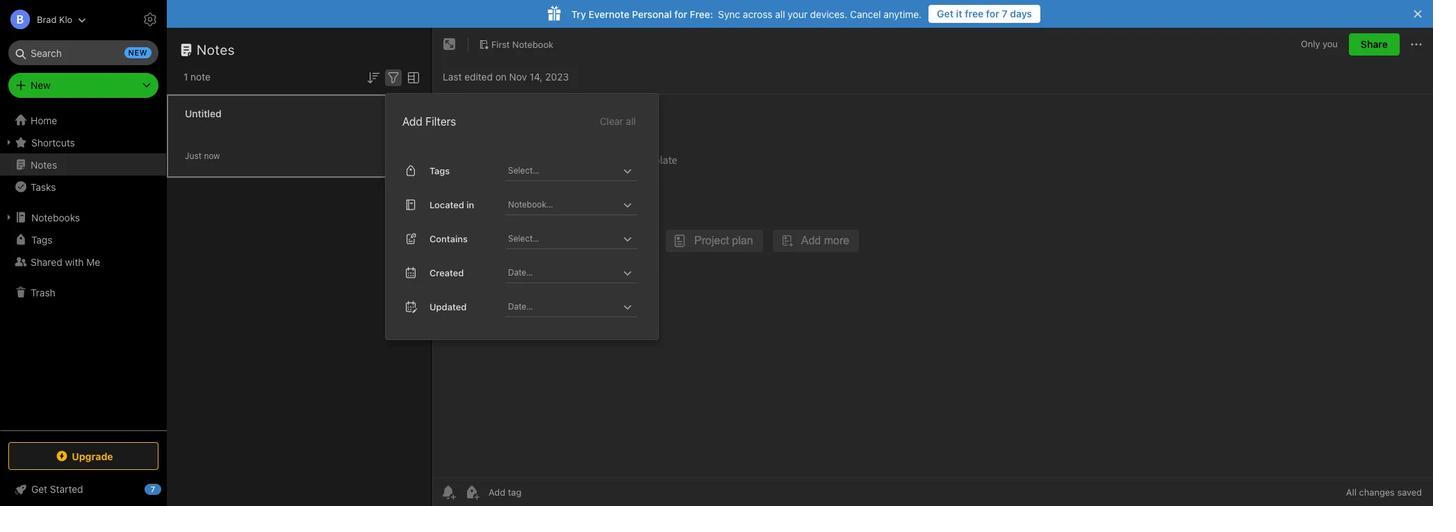 Task type: describe. For each thing, give the bounding box(es) containing it.
2023
[[545, 71, 569, 82]]

Add tag field
[[487, 487, 592, 499]]

evernote
[[589, 8, 630, 20]]

14,
[[530, 71, 543, 82]]

1 note
[[184, 71, 211, 83]]

updated
[[430, 301, 467, 313]]

Help and Learning task checklist field
[[0, 479, 167, 501]]

upgrade
[[72, 451, 113, 463]]

try
[[572, 8, 586, 20]]

saved
[[1398, 487, 1423, 499]]

me
[[86, 256, 100, 268]]

cancel
[[850, 8, 881, 20]]

get it free for 7 days
[[937, 8, 1033, 19]]

add a reminder image
[[440, 485, 457, 501]]

untitled
[[185, 107, 222, 119]]

clear all
[[600, 115, 636, 127]]

created
[[430, 267, 464, 278]]

last edited on nov 14, 2023
[[443, 71, 569, 82]]

on
[[496, 71, 507, 82]]

personal
[[632, 8, 672, 20]]

shortcuts
[[31, 137, 75, 148]]

shared with me
[[31, 256, 100, 268]]

add filters
[[403, 115, 456, 128]]

devices.
[[811, 8, 848, 20]]

your
[[788, 8, 808, 20]]

filters
[[426, 115, 456, 128]]

notes link
[[0, 154, 166, 176]]

you
[[1323, 38, 1338, 50]]

get for get started
[[31, 484, 47, 496]]

all
[[1347, 487, 1357, 499]]

contains
[[430, 233, 468, 244]]

add tag image
[[464, 485, 480, 501]]

note
[[191, 71, 211, 83]]

notebooks
[[31, 212, 80, 224]]

notebook
[[513, 39, 554, 50]]

Note Editor text field
[[432, 95, 1434, 478]]

1 horizontal spatial tags
[[430, 165, 450, 176]]

get started
[[31, 484, 83, 496]]

sync
[[718, 8, 741, 20]]

located in
[[430, 199, 474, 210]]

nov
[[509, 71, 527, 82]]

expand note image
[[442, 36, 458, 53]]

Sort options field
[[365, 68, 382, 86]]

new
[[128, 48, 147, 57]]

1
[[184, 71, 188, 83]]

0 horizontal spatial notes
[[31, 159, 57, 171]]

brad klo
[[37, 14, 72, 25]]

View options field
[[402, 68, 422, 86]]

Located in field
[[505, 195, 638, 215]]

located
[[430, 199, 464, 210]]

date… for updated
[[508, 302, 533, 312]]

tasks
[[31, 181, 56, 193]]

started
[[50, 484, 83, 496]]

note window element
[[432, 28, 1434, 507]]

new
[[31, 79, 51, 91]]

get for get it free for 7 days
[[937, 8, 954, 19]]

klo
[[59, 14, 72, 25]]



Task type: vqa. For each thing, say whether or not it's contained in the screenshot.
1 at left
yes



Task type: locate. For each thing, give the bounding box(es) containing it.
 input text field down the located in field
[[507, 229, 620, 249]]

first
[[492, 39, 510, 50]]

Add filters field
[[385, 68, 402, 86]]

edited
[[465, 71, 493, 82]]

0 vertical spatial tags
[[430, 165, 450, 176]]

0 vertical spatial notes
[[197, 42, 235, 58]]

for for free:
[[675, 8, 688, 20]]

try evernote personal for free: sync across all your devices. cancel anytime.
[[572, 8, 922, 20]]

2 vertical spatial  input text field
[[507, 229, 620, 249]]

changes
[[1360, 487, 1395, 499]]

free:
[[690, 8, 714, 20]]

date… for created
[[508, 268, 533, 278]]

more actions image
[[1409, 36, 1425, 53]]

0 vertical spatial get
[[937, 8, 954, 19]]

brad
[[37, 14, 57, 25]]

for inside "button"
[[987, 8, 1000, 19]]

shared
[[31, 256, 62, 268]]

get left 'it'
[[937, 8, 954, 19]]

1 horizontal spatial all
[[775, 8, 785, 20]]

clear
[[600, 115, 624, 127]]

More actions field
[[1409, 33, 1425, 56]]

just now
[[185, 151, 220, 161]]

1 horizontal spatial notes
[[197, 42, 235, 58]]

Account field
[[0, 6, 86, 33]]

tags button
[[0, 229, 166, 251]]

3  input text field from the top
[[507, 229, 620, 249]]

trash
[[31, 287, 55, 299]]

date… inside  date picker field
[[508, 302, 533, 312]]

for
[[987, 8, 1000, 19], [675, 8, 688, 20]]

for right free in the right of the page
[[987, 8, 1000, 19]]

all left your
[[775, 8, 785, 20]]

7 left click to collapse image
[[151, 485, 155, 494]]

new search field
[[18, 40, 152, 65]]

tags inside button
[[31, 234, 52, 246]]

now
[[204, 151, 220, 161]]

1 vertical spatial notes
[[31, 159, 57, 171]]

tags up shared
[[31, 234, 52, 246]]

share
[[1361, 38, 1389, 50]]

new button
[[8, 73, 159, 98]]

last
[[443, 71, 462, 82]]

tree
[[0, 109, 167, 430]]

click to collapse image
[[162, 481, 172, 498]]

2 for from the left
[[675, 8, 688, 20]]

1 horizontal spatial get
[[937, 8, 954, 19]]

notes up 'note'
[[197, 42, 235, 58]]

tags
[[430, 165, 450, 176], [31, 234, 52, 246]]

only you
[[1302, 38, 1338, 50]]

0 horizontal spatial 7
[[151, 485, 155, 494]]

tasks button
[[0, 176, 166, 198]]

1 vertical spatial  input text field
[[507, 195, 620, 215]]

only
[[1302, 38, 1321, 50]]

home
[[31, 114, 57, 126]]

all inside button
[[626, 115, 636, 127]]

notes up tasks
[[31, 159, 57, 171]]

 input text field inside contains field
[[507, 229, 620, 249]]

get left started
[[31, 484, 47, 496]]

2  input text field from the top
[[507, 195, 620, 215]]

for for 7
[[987, 8, 1000, 19]]

 input text field for contains
[[507, 229, 620, 249]]

get inside "button"
[[937, 8, 954, 19]]

with
[[65, 256, 84, 268]]

 Date picker field
[[505, 297, 650, 318]]

Contains field
[[505, 229, 638, 249]]

share button
[[1350, 33, 1400, 56]]

all
[[775, 8, 785, 20], [626, 115, 636, 127]]

Search text field
[[18, 40, 149, 65]]

all right 'clear'
[[626, 115, 636, 127]]

all changes saved
[[1347, 487, 1423, 499]]

0 vertical spatial all
[[775, 8, 785, 20]]

7 inside help and learning task checklist field
[[151, 485, 155, 494]]

date… down date… field
[[508, 302, 533, 312]]

for left free:
[[675, 8, 688, 20]]

get
[[937, 8, 954, 19], [31, 484, 47, 496]]

just
[[185, 151, 202, 161]]

add
[[403, 115, 423, 128]]

1 vertical spatial get
[[31, 484, 47, 496]]

tree containing home
[[0, 109, 167, 430]]

7 inside "button"
[[1002, 8, 1008, 19]]

Tags field
[[505, 161, 638, 181]]

0 horizontal spatial for
[[675, 8, 688, 20]]

1 vertical spatial date…
[[508, 302, 533, 312]]

first notebook button
[[474, 35, 559, 54]]

 input text field down the tags field
[[507, 195, 620, 215]]

1 horizontal spatial for
[[987, 8, 1000, 19]]

home link
[[0, 109, 167, 131]]

0 horizontal spatial tags
[[31, 234, 52, 246]]

expand notebooks image
[[3, 212, 15, 223]]

upgrade button
[[8, 443, 159, 471]]

1 vertical spatial all
[[626, 115, 636, 127]]

get inside help and learning task checklist field
[[31, 484, 47, 496]]

notebooks link
[[0, 207, 166, 229]]

first notebook
[[492, 39, 554, 50]]

1 horizontal spatial 7
[[1002, 8, 1008, 19]]

date… down contains field
[[508, 268, 533, 278]]

1 date… from the top
[[508, 268, 533, 278]]

tags up located
[[430, 165, 450, 176]]

notes
[[197, 42, 235, 58], [31, 159, 57, 171]]

clear all button
[[599, 113, 638, 130]]

days
[[1010, 8, 1033, 19]]

0 horizontal spatial all
[[626, 115, 636, 127]]

 input text field for located in
[[507, 195, 620, 215]]

get it free for 7 days button
[[929, 5, 1041, 23]]

trash link
[[0, 282, 166, 304]]

in
[[467, 199, 474, 210]]

7 left "days"
[[1002, 8, 1008, 19]]

 input text field inside the tags field
[[507, 161, 620, 181]]

date…
[[508, 268, 533, 278], [508, 302, 533, 312]]

 input text field for tags
[[507, 161, 620, 181]]

it
[[957, 8, 963, 19]]

2 date… from the top
[[508, 302, 533, 312]]

1 vertical spatial 7
[[151, 485, 155, 494]]

settings image
[[142, 11, 159, 28]]

0 vertical spatial 7
[[1002, 8, 1008, 19]]

7
[[1002, 8, 1008, 19], [151, 485, 155, 494]]

1  input text field from the top
[[507, 161, 620, 181]]

1 vertical spatial tags
[[31, 234, 52, 246]]

shared with me link
[[0, 251, 166, 273]]

across
[[743, 8, 773, 20]]

0 vertical spatial date…
[[508, 268, 533, 278]]

add filters image
[[385, 69, 402, 86]]

0 vertical spatial  input text field
[[507, 161, 620, 181]]

 input text field up the located in field
[[507, 161, 620, 181]]

 input text field
[[507, 161, 620, 181], [507, 195, 620, 215], [507, 229, 620, 249]]

1 for from the left
[[987, 8, 1000, 19]]

 input text field inside the located in field
[[507, 195, 620, 215]]

date… inside field
[[508, 268, 533, 278]]

 Date picker field
[[505, 263, 650, 284]]

shortcuts button
[[0, 131, 166, 154]]

anytime.
[[884, 8, 922, 20]]

free
[[965, 8, 984, 19]]

0 horizontal spatial get
[[31, 484, 47, 496]]



